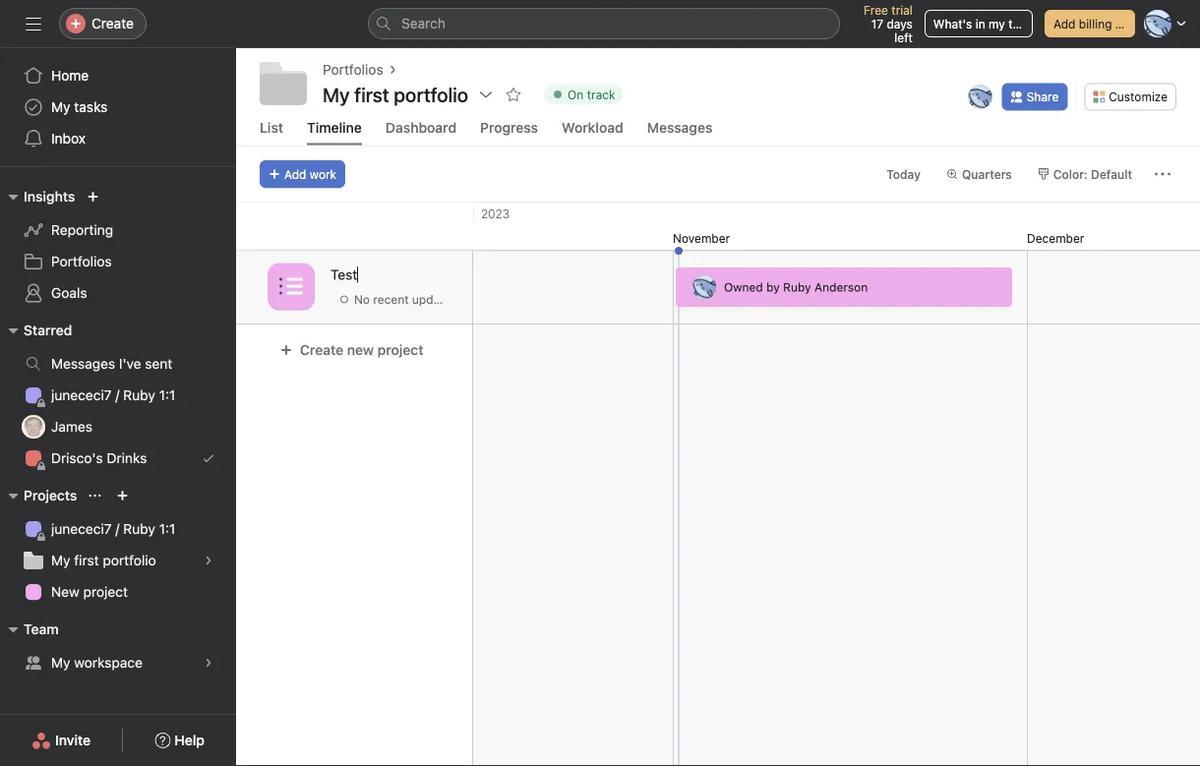 Task type: vqa. For each thing, say whether or not it's contained in the screenshot.
the November
yes



Task type: describe. For each thing, give the bounding box(es) containing it.
starred button
[[0, 319, 72, 342]]

messages i've sent link
[[12, 348, 224, 380]]

today
[[887, 167, 921, 181]]

Project name text field
[[331, 264, 456, 286]]

my for my first portfolio
[[51, 552, 70, 569]]

create for create
[[91, 15, 134, 31]]

home link
[[12, 60, 224, 91]]

junececi7 / ruby 1:1 for first junececi7 / ruby 1:1 link from the bottom
[[51, 521, 175, 537]]

messages link
[[647, 119, 713, 145]]

search list box
[[368, 8, 840, 39]]

drinks
[[107, 450, 147, 466]]

junececi7 / ruby 1:1 for second junececi7 / ruby 1:1 link from the bottom
[[51, 387, 175, 403]]

inbox link
[[12, 123, 224, 154]]

trial
[[892, 3, 913, 17]]

more actions image
[[1155, 166, 1171, 182]]

create new project
[[300, 342, 424, 358]]

insights
[[24, 188, 75, 205]]

no recent updates
[[354, 292, 457, 306]]

billing
[[1079, 17, 1112, 30]]

by
[[767, 280, 780, 294]]

dashboard link
[[386, 119, 457, 145]]

drisco's drinks link
[[12, 443, 224, 474]]

my workspace
[[51, 655, 143, 671]]

add billing info
[[1054, 17, 1136, 30]]

1 horizontal spatial portfolios link
[[323, 59, 383, 81]]

messages for messages i've sent
[[51, 356, 115, 372]]

project inside "element"
[[83, 584, 128, 600]]

my
[[989, 17, 1005, 30]]

track
[[587, 88, 615, 101]]

create new project button
[[268, 332, 436, 368]]

december
[[1027, 231, 1085, 245]]

workspace
[[74, 655, 143, 671]]

share
[[1027, 90, 1059, 104]]

free trial 17 days left
[[864, 3, 913, 44]]

portfolio
[[103, 552, 156, 569]]

team button
[[0, 618, 59, 641]]

new project or portfolio image
[[116, 490, 128, 502]]

my for my tasks
[[51, 99, 70, 115]]

add to starred image
[[506, 87, 521, 102]]

customize button
[[1084, 83, 1177, 111]]

reporting
[[51, 222, 113, 238]]

owned by ruby anderson
[[724, 280, 868, 294]]

0 vertical spatial ruby
[[783, 280, 811, 294]]

0 horizontal spatial ra
[[697, 280, 712, 294]]

no
[[354, 292, 370, 306]]

see details, my workspace image
[[203, 657, 214, 669]]

free
[[864, 3, 888, 17]]

in
[[976, 17, 985, 30]]

my workspace link
[[12, 647, 224, 679]]

messages for messages
[[647, 119, 713, 135]]

my tasks link
[[12, 91, 224, 123]]

0 vertical spatial ra
[[973, 90, 988, 104]]

on track
[[568, 88, 615, 101]]

/ for first junececi7 / ruby 1:1 link from the bottom
[[115, 521, 119, 537]]

what's in my trial? button
[[925, 10, 1036, 37]]

list image
[[279, 275, 303, 298]]

1 junececi7 / ruby 1:1 link from the top
[[12, 380, 224, 411]]

insights element
[[0, 179, 236, 313]]

create button
[[59, 8, 147, 39]]

first
[[74, 552, 99, 569]]

show options, current sort, top image
[[89, 490, 101, 502]]

quarters button
[[938, 160, 1021, 188]]

my for my first portfolio
[[323, 83, 350, 106]]

projects
[[24, 487, 77, 504]]

info
[[1116, 17, 1136, 30]]

1:1 for first junececi7 / ruby 1:1 link from the bottom
[[159, 521, 175, 537]]

goals
[[51, 285, 87, 301]]

my for my workspace
[[51, 655, 70, 671]]

progress link
[[480, 119, 538, 145]]

new
[[347, 342, 374, 358]]

trial?
[[1009, 17, 1036, 30]]

drisco's drinks
[[51, 450, 147, 466]]

help
[[174, 732, 205, 749]]

search
[[401, 15, 446, 31]]

list
[[260, 119, 283, 135]]

left
[[895, 30, 913, 44]]

recent
[[373, 292, 409, 306]]

/ for second junececi7 / ruby 1:1 link from the bottom
[[115, 387, 119, 403]]

my first portfolio
[[51, 552, 156, 569]]

anderson
[[815, 280, 868, 294]]

1 horizontal spatial portfolios
[[323, 61, 383, 78]]

default
[[1091, 167, 1132, 181]]

search button
[[368, 8, 840, 39]]

tasks
[[74, 99, 108, 115]]

inbox
[[51, 130, 86, 147]]



Task type: locate. For each thing, give the bounding box(es) containing it.
0 vertical spatial project
[[378, 342, 424, 358]]

/
[[115, 387, 119, 403], [115, 521, 119, 537]]

1 vertical spatial project
[[83, 584, 128, 600]]

my down team
[[51, 655, 70, 671]]

invite button
[[19, 723, 103, 759]]

ruby inside projects "element"
[[123, 521, 155, 537]]

1 vertical spatial junececi7 / ruby 1:1
[[51, 521, 175, 537]]

1:1 inside projects "element"
[[159, 521, 175, 537]]

1:1 down sent
[[159, 387, 175, 403]]

0 horizontal spatial portfolios link
[[12, 246, 224, 277]]

0 vertical spatial portfolios
[[323, 61, 383, 78]]

invite
[[55, 732, 91, 749]]

timeline link
[[307, 119, 362, 145]]

1:1 up my first portfolio "link"
[[159, 521, 175, 537]]

list link
[[260, 119, 283, 145]]

portfolios up my first portfolio
[[323, 61, 383, 78]]

junececi7 inside starred element
[[51, 387, 112, 403]]

project down my first portfolio
[[83, 584, 128, 600]]

add work
[[284, 167, 337, 181]]

drisco's
[[51, 450, 103, 466]]

my left "first"
[[51, 552, 70, 569]]

workload link
[[562, 119, 623, 145]]

junececi7 up james
[[51, 387, 112, 403]]

my first portfolio link
[[12, 545, 224, 577]]

junececi7 / ruby 1:1 link up portfolio
[[12, 514, 224, 545]]

0 vertical spatial messages
[[647, 119, 713, 135]]

create
[[91, 15, 134, 31], [300, 342, 343, 358]]

ra
[[973, 90, 988, 104], [697, 280, 712, 294]]

junececi7 / ruby 1:1 link down messages i've sent
[[12, 380, 224, 411]]

0 vertical spatial create
[[91, 15, 134, 31]]

messages right workload on the top of the page
[[647, 119, 713, 135]]

1:1 for second junececi7 / ruby 1:1 link from the bottom
[[159, 387, 175, 403]]

on
[[568, 88, 584, 101]]

junececi7 up "first"
[[51, 521, 112, 537]]

ra left share button on the top of page
[[973, 90, 988, 104]]

junececi7 inside projects "element"
[[51, 521, 112, 537]]

ruby up portfolio
[[123, 521, 155, 537]]

i've
[[119, 356, 141, 372]]

junececi7 / ruby 1:1 inside projects "element"
[[51, 521, 175, 537]]

goals link
[[12, 277, 224, 309]]

home
[[51, 67, 89, 84]]

add for add work
[[284, 167, 306, 181]]

my inside teams element
[[51, 655, 70, 671]]

junececi7 for first junececi7 / ruby 1:1 link from the bottom
[[51, 521, 112, 537]]

create inside popup button
[[91, 15, 134, 31]]

updates
[[412, 292, 457, 306]]

create for create new project
[[300, 342, 343, 358]]

1 horizontal spatial project
[[378, 342, 424, 358]]

my left tasks
[[51, 99, 70, 115]]

1 1:1 from the top
[[159, 387, 175, 403]]

/ inside starred element
[[115, 387, 119, 403]]

help button
[[142, 723, 217, 759]]

messages left i've
[[51, 356, 115, 372]]

insights button
[[0, 185, 75, 209]]

add left work at the top left of the page
[[284, 167, 306, 181]]

1 vertical spatial messages
[[51, 356, 115, 372]]

sent
[[145, 356, 172, 372]]

0 horizontal spatial portfolios
[[51, 253, 112, 270]]

1 vertical spatial /
[[115, 521, 119, 537]]

0 vertical spatial add
[[1054, 17, 1076, 30]]

2 junececi7 from the top
[[51, 521, 112, 537]]

progress
[[480, 119, 538, 135]]

junececi7 for second junececi7 / ruby 1:1 link from the bottom
[[51, 387, 112, 403]]

junececi7
[[51, 387, 112, 403], [51, 521, 112, 537]]

new image
[[87, 191, 99, 203]]

days
[[887, 17, 913, 30]]

0 vertical spatial 1:1
[[159, 387, 175, 403]]

junececi7 / ruby 1:1 up my first portfolio "link"
[[51, 521, 175, 537]]

1 horizontal spatial messages
[[647, 119, 713, 135]]

junececi7 / ruby 1:1 link
[[12, 380, 224, 411], [12, 514, 224, 545]]

messages i've sent
[[51, 356, 172, 372]]

1:1
[[159, 387, 175, 403], [159, 521, 175, 537]]

portfolios
[[323, 61, 383, 78], [51, 253, 112, 270]]

add left billing
[[1054, 17, 1076, 30]]

add for add billing info
[[1054, 17, 1076, 30]]

1 vertical spatial portfolios link
[[12, 246, 224, 277]]

/ down messages i've sent link
[[115, 387, 119, 403]]

project inside button
[[378, 342, 424, 358]]

1 vertical spatial add
[[284, 167, 306, 181]]

2 1:1 from the top
[[159, 521, 175, 537]]

1 vertical spatial junececi7
[[51, 521, 112, 537]]

1 vertical spatial ruby
[[123, 387, 155, 403]]

portfolios link down reporting
[[12, 246, 224, 277]]

teams element
[[0, 612, 236, 683]]

0 horizontal spatial add
[[284, 167, 306, 181]]

create inside button
[[300, 342, 343, 358]]

0 vertical spatial junececi7 / ruby 1:1
[[51, 387, 175, 403]]

my inside "link"
[[51, 552, 70, 569]]

1 / from the top
[[115, 387, 119, 403]]

0 vertical spatial portfolios link
[[323, 59, 383, 81]]

color:
[[1054, 167, 1088, 181]]

today button
[[878, 160, 930, 188]]

new project
[[51, 584, 128, 600]]

portfolios inside portfolios link
[[51, 253, 112, 270]]

ruby down i've
[[123, 387, 155, 403]]

/ up my first portfolio "link"
[[115, 521, 119, 537]]

2 vertical spatial ruby
[[123, 521, 155, 537]]

show options image
[[478, 87, 494, 102]]

1 horizontal spatial add
[[1054, 17, 1076, 30]]

what's in my trial?
[[934, 17, 1036, 30]]

project
[[378, 342, 424, 358], [83, 584, 128, 600]]

global element
[[0, 48, 236, 166]]

starred
[[24, 322, 72, 338]]

projects element
[[0, 478, 236, 612]]

2 / from the top
[[115, 521, 119, 537]]

junececi7 / ruby 1:1
[[51, 387, 175, 403], [51, 521, 175, 537]]

17
[[871, 17, 884, 30]]

create up home link
[[91, 15, 134, 31]]

team
[[24, 621, 59, 638]]

1:1 inside starred element
[[159, 387, 175, 403]]

dashboard
[[386, 119, 457, 135]]

messages inside starred element
[[51, 356, 115, 372]]

color: default button
[[1029, 160, 1141, 188]]

ruby inside starred element
[[123, 387, 155, 403]]

0 vertical spatial junececi7
[[51, 387, 112, 403]]

first portfolio
[[354, 83, 468, 106]]

add
[[1054, 17, 1076, 30], [284, 167, 306, 181]]

my up timeline
[[323, 83, 350, 106]]

on track button
[[535, 81, 632, 108]]

portfolios link up my first portfolio
[[323, 59, 383, 81]]

timeline
[[307, 119, 362, 135]]

2 junececi7 / ruby 1:1 from the top
[[51, 521, 175, 537]]

0 vertical spatial junececi7 / ruby 1:1 link
[[12, 380, 224, 411]]

project right new
[[378, 342, 424, 358]]

projects button
[[0, 484, 77, 508]]

what's
[[934, 17, 972, 30]]

0 vertical spatial /
[[115, 387, 119, 403]]

workload
[[562, 119, 623, 135]]

share button
[[1002, 83, 1068, 111]]

2 junececi7 / ruby 1:1 link from the top
[[12, 514, 224, 545]]

ja
[[27, 420, 40, 434]]

junececi7 / ruby 1:1 inside starred element
[[51, 387, 175, 403]]

0 horizontal spatial messages
[[51, 356, 115, 372]]

ra left 'owned' in the top of the page
[[697, 280, 712, 294]]

1 vertical spatial portfolios
[[51, 253, 112, 270]]

work
[[310, 167, 337, 181]]

add billing info button
[[1045, 10, 1136, 37]]

color: default
[[1054, 167, 1132, 181]]

2023
[[481, 206, 510, 220]]

see details, my first portfolio image
[[203, 555, 214, 567]]

portfolios down reporting
[[51, 253, 112, 270]]

my inside 'link'
[[51, 99, 70, 115]]

1 horizontal spatial ra
[[973, 90, 988, 104]]

starred element
[[0, 313, 236, 478]]

november
[[673, 231, 730, 245]]

reporting link
[[12, 214, 224, 246]]

my tasks
[[51, 99, 108, 115]]

1 junececi7 / ruby 1:1 from the top
[[51, 387, 175, 403]]

0 horizontal spatial project
[[83, 584, 128, 600]]

1 vertical spatial junececi7 / ruby 1:1 link
[[12, 514, 224, 545]]

james
[[51, 419, 92, 435]]

1 vertical spatial ra
[[697, 280, 712, 294]]

new project link
[[12, 577, 224, 608]]

add work button
[[260, 160, 345, 188]]

1 vertical spatial create
[[300, 342, 343, 358]]

ruby right by
[[783, 280, 811, 294]]

portfolios link
[[323, 59, 383, 81], [12, 246, 224, 277]]

customize
[[1109, 90, 1168, 104]]

/ inside projects "element"
[[115, 521, 119, 537]]

junececi7 / ruby 1:1 down messages i've sent
[[51, 387, 175, 403]]

0 horizontal spatial create
[[91, 15, 134, 31]]

quarters
[[962, 167, 1012, 181]]

hide sidebar image
[[26, 16, 41, 31]]

owned
[[724, 280, 763, 294]]

1 vertical spatial 1:1
[[159, 521, 175, 537]]

create left new
[[300, 342, 343, 358]]

1 junececi7 from the top
[[51, 387, 112, 403]]

1 horizontal spatial create
[[300, 342, 343, 358]]

new
[[51, 584, 79, 600]]



